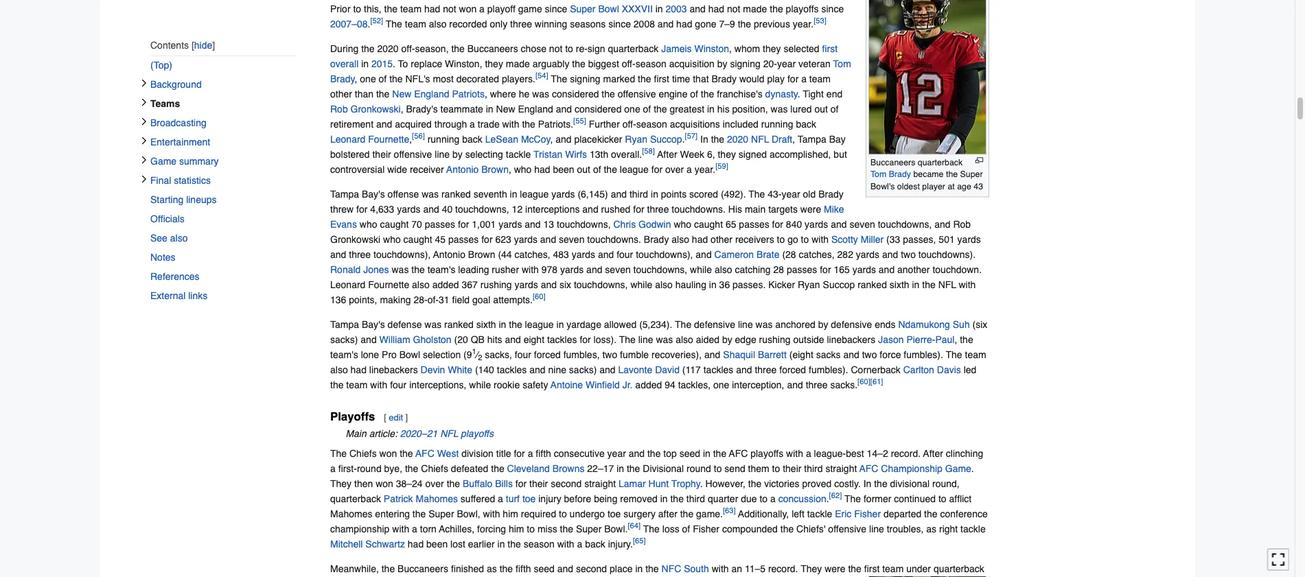 Task type: describe. For each thing, give the bounding box(es) containing it.
than
[[355, 88, 373, 99]]

for up turf toe link
[[515, 478, 527, 489]]

0 horizontal spatial tackles
[[497, 364, 527, 375]]

in down another
[[912, 279, 920, 290]]

as inside [64] the loss of fisher compounded the chiefs' offensive line troubles, as right tackle mitchell schwartz had been lost earlier in the season with a back injury. [65]
[[926, 524, 936, 535]]

0 horizontal spatial buccaneers
[[398, 563, 448, 574]]

the up former
[[874, 478, 887, 489]]

0 vertical spatial buccaneers
[[467, 43, 518, 54]]

1 vertical spatial off-
[[622, 58, 635, 69]]

the right marked
[[638, 73, 651, 84]]

and left another
[[879, 264, 895, 275]]

brady inside tom brady
[[330, 73, 355, 84]]

super inside departed the conference championship with a torn achilles, forcing him to miss the super bowl.
[[576, 524, 602, 535]]

been inside [64] the loss of fisher compounded the chiefs' offensive line troubles, as right tackle mitchell schwartz had been lost earlier in the season with a back injury. [65]
[[426, 539, 448, 550]]

brown inside "(33 passes, 501 yards and three touchdowns), antonio brown (44 catches, 483 yards and four touchdowns), and"
[[468, 249, 495, 260]]

championship
[[330, 524, 390, 535]]

passes up receivers
[[739, 219, 769, 230]]

and right hits
[[505, 334, 521, 345]]

. they then won 38–24 over the
[[330, 463, 974, 489]]

0 vertical spatial [60]
[[533, 293, 546, 301]]

new inside ", brady's teammate in new england and considered one of the greatest in his position, was lured out of retirement and acquired through a trade with the patriots."
[[496, 103, 515, 114]]

[58]
[[642, 147, 655, 156]]

[62] link
[[829, 492, 842, 500]]

quarterback down "2008"
[[608, 43, 659, 54]]

first inside the signing marked the first time that brady would play for a team other than the
[[654, 73, 669, 84]]

loss).
[[594, 334, 617, 345]]

nfl inside the [55] further off-season acquisitions included running back leonard fournette , [56] running back lesean mccoy , and placekicker ryan succop . [57] in the 2020 nfl draft
[[751, 133, 769, 144]]

one inside the antoine winfield jr. added 94 tackles, one interception, and three sacks. [60] [61]
[[713, 379, 729, 390]]

[57] link
[[685, 132, 698, 141]]

year. inside super bowl xxxvii in 2003 and had not made the playoffs since 2007–08 . [52] the team also recorded only three winning seasons since 2008 and had gone 7–9 the previous year. [53]
[[793, 18, 814, 29]]

for inside antonio brown , who had been out of the league for over a year. [59]
[[651, 164, 663, 175]]

1
[[472, 348, 476, 356]]

offensive inside new england patriots , where he was considered the offensive engine of the franchise's dynasty . tight end rob gronkowski
[[618, 88, 656, 99]]

⁄ math
[[472, 348, 482, 362]]

rob inside new england patriots , where he was considered the offensive engine of the franchise's dynasty . tight end rob gronkowski
[[330, 103, 348, 114]]

the down that
[[701, 88, 714, 99]]

third for patrick mahomes suffered a turf toe injury before being removed in the third quarter due to a concussion . [62]
[[686, 493, 705, 504]]

rushing inside was the team's leading rusher with 978 yards and seven touchdowns, while also catching 28 passes for 165 yards and another touchdown. leonard fournette also added 367 rushing yards and six touchdowns, while also hauling in 36 passes. kicker ryan succop ranked sixth in the nfl with 136 points, making 28-of-31 field goal attempts.
[[480, 279, 512, 290]]

was the team's leading rusher with 978 yards and seven touchdowns, while also catching 28 passes for 165 yards and another touchdown. leonard fournette also added 367 rushing yards and six touchdowns, while also hauling in 36 passes. kicker ryan succop ranked sixth in the nfl with 136 points, making 28-of-31 field goal attempts.
[[330, 264, 982, 305]]

and down chris
[[598, 249, 614, 260]]

who caught 70 passes for 1,001 yards and 13 touchdowns, chris godwin
[[357, 219, 671, 230]]

the up '38–24'
[[405, 463, 418, 474]]

and left cameron
[[696, 249, 712, 260]]

the down them
[[748, 478, 762, 489]]

the right "earlier"
[[508, 539, 521, 550]]

tristan wirfs 13th overall. [58]
[[534, 147, 655, 160]]

yards up attempts.
[[515, 279, 538, 290]]

for down yardage
[[580, 334, 591, 345]]

and down 978
[[541, 279, 557, 290]]

2 defensive from the left
[[831, 319, 872, 330]]

interceptions
[[525, 203, 580, 214]]

and up "safety"
[[529, 364, 546, 375]]

added inside the antoine winfield jr. added 94 tackles, one interception, and three sacks. [60] [61]
[[635, 379, 662, 390]]

[65]
[[633, 537, 646, 546]]

1 horizontal spatial tackles
[[547, 334, 577, 345]]

1 vertical spatial they
[[801, 563, 822, 574]]

by up outside
[[818, 319, 828, 330]]

antonio inside antonio brown , who had been out of the league for over a year. [59]
[[446, 164, 479, 175]]

2 vertical spatial league
[[525, 319, 554, 330]]

division title for a fifth consecutive year and the top seed in the afc playoffs with a league-best 14–2 record. after clinching a first-round bye, the chiefs defeated the
[[330, 448, 983, 474]]

line up edge
[[738, 319, 753, 330]]

super inside super bowl xxxvii in 2003 and had not made the playoffs since 2007–08 . [52] the team also recorded only three winning seasons since 2008 and had gone 7–9 the previous year. [53]
[[570, 3, 596, 14]]

ranked for threw
[[441, 188, 471, 199]]

1 vertical spatial while
[[630, 279, 652, 290]]

to down round,
[[938, 493, 946, 504]]

points
[[661, 188, 687, 199]]

0 horizontal spatial since
[[608, 18, 631, 29]]

first inside first overall
[[822, 43, 838, 54]]

tackle inside [64] the loss of fisher compounded the chiefs' offensive line troubles, as right tackle mitchell schwartz had been lost earlier in the season with a back injury. [65]
[[960, 524, 986, 535]]

also up recoveries),
[[676, 334, 693, 345]]

the down engine
[[654, 103, 667, 114]]

team's for lone
[[330, 349, 358, 360]]

. inside the . they then won 38–24 over the
[[971, 463, 974, 474]]

points,
[[349, 294, 377, 305]]

player
[[922, 181, 945, 191]]

passes up 45
[[425, 219, 455, 230]]

edit link
[[389, 412, 403, 423]]

1 horizontal spatial signing
[[730, 58, 761, 69]]

1 vertical spatial seven
[[559, 234, 585, 245]]

lesean
[[485, 133, 518, 144]]

and inside cameron brate (28 catches, 282 yards and two touchdowns). ronald jones
[[882, 249, 898, 260]]

linebackers inside the (eight sacks and two force fumbles). the team also had linebackers
[[369, 364, 418, 375]]

who inside antonio brown , who had been out of the league for over a year. [59]
[[514, 164, 532, 175]]

the down continued
[[924, 508, 937, 519]]

the down during the 2020 off-season, the buccaneers chose not to re-sign quarterback jameis winston , whom they selected
[[572, 58, 585, 69]]

removed
[[620, 493, 658, 504]]

previous
[[754, 18, 790, 29]]

, up tristan
[[551, 133, 553, 144]]

, down acquired
[[409, 133, 412, 144]]

for left 1,001
[[458, 219, 469, 230]]

tampa for tampa bay's defense was ranked sixth in the league in yardage allowed (5,234). the defensive line was anchored by defensive ends ndamukong suh
[[330, 319, 359, 330]]

playoffs inside division title for a fifth consecutive year and the top seed in the afc playoffs with a league-best 14–2 record. after clinching a first-round bye, the chiefs defeated the
[[750, 448, 783, 459]]

1 vertical spatial tom brady link
[[870, 169, 911, 179]]

yards right "483"
[[572, 249, 595, 260]]

0 horizontal spatial tom brady link
[[330, 58, 851, 84]]

eric
[[835, 508, 851, 519]]

the down 'patrick mahomes' link
[[412, 508, 426, 519]]

0 horizontal spatial record.
[[768, 563, 798, 574]]

touchdowns. inside who caught 65 passes for 840 yards and seven touchdowns, and rob gronkowski who caught 45 passes for 623 yards and seven touchdowns. brady also had other receivers to go to with
[[587, 234, 641, 245]]

draft
[[772, 133, 792, 144]]

to up victories
[[772, 463, 780, 474]]

bay's for defense
[[362, 319, 385, 330]]

and right 978
[[586, 264, 602, 275]]

bowl inside super bowl xxxvii in 2003 and had not made the playoffs since 2007–08 . [52] the team also recorded only three winning seasons since 2008 and had gone 7–9 the previous year. [53]
[[598, 3, 619, 14]]

four for safety
[[390, 379, 407, 390]]

with inside [64] the loss of fisher compounded the chiefs' offensive line troubles, as right tackle mitchell schwartz had been lost earlier in the season with a back injury. [65]
[[557, 539, 574, 550]]

mahomes inside patrick mahomes suffered a turf toe injury before being removed in the third quarter due to a concussion . [62]
[[416, 493, 458, 504]]

[59]
[[715, 162, 728, 171]]

was inside was the team's leading rusher with 978 yards and seven touchdowns, while also catching 28 passes for 165 yards and another touchdown. leonard fournette also added 367 rushing yards and six touchdowns, while also hauling in 36 passes. kicker ryan succop ranked sixth in the nfl with 136 points, making 28-of-31 field goal attempts.
[[392, 264, 409, 275]]

became the super bowl's oldest player at age 43
[[870, 169, 983, 191]]

x small image for teams
[[140, 98, 148, 106]]

in up 12
[[510, 188, 517, 199]]

the inside the former continued to afflict mahomes entering the super bowl, with him required to undergo toe surgery after the game.
[[844, 493, 861, 504]]

ronald
[[330, 264, 361, 275]]

to
[[398, 58, 408, 69]]

buffalo bills for their second straight lamar hunt trophy
[[463, 478, 700, 489]]

0 horizontal spatial straight
[[584, 478, 616, 489]]

0 horizontal spatial [60] link
[[533, 293, 546, 301]]

three inside the antoine winfield jr. added 94 tackles, one interception, and three sacks. [60] [61]
[[806, 379, 828, 390]]

outside
[[793, 334, 824, 345]]

in left 36
[[709, 279, 717, 290]]

of up ryan succop link at the top
[[643, 103, 651, 114]]

the inside the [55] further off-season acquisitions included running back leonard fournette , [56] running back lesean mccoy , and placekicker ryan succop . [57] in the 2020 nfl draft
[[711, 133, 724, 144]]

0 vertical spatial while
[[690, 264, 712, 275]]

1 vertical spatial rushing
[[759, 334, 791, 345]]

afc west link
[[415, 448, 459, 459]]

team inside the (eight sacks and two force fumbles). the team also had linebackers
[[965, 349, 986, 360]]

1 vertical spatial running
[[427, 133, 460, 144]]

external links
[[150, 290, 208, 301]]

had inside who caught 65 passes for 840 yards and seven touchdowns, and rob gronkowski who caught 45 passes for 623 yards and seven touchdowns. brady also had other receivers to go to with
[[692, 234, 708, 245]]

[56] link
[[412, 132, 425, 141]]

0 horizontal spatial afc
[[415, 448, 434, 459]]

league inside tampa bay's offense was ranked seventh in league yards (6,145) and third in points scored (492). the 43-year old brady threw for 4,633 yards and 40 touchdowns, 12 interceptions and rushed for three touchdowns. his main targets were
[[520, 188, 549, 199]]

sacks.
[[830, 379, 858, 390]]

the down attempts.
[[509, 319, 522, 330]]

the right 7–9
[[738, 18, 751, 29]]

the chiefs won the afc west
[[330, 448, 459, 459]]

after week 6, they signed accomplished, but controversial wide receiver
[[330, 149, 847, 175]]

the up the "william gholston (20 qb hits and eight tackles for loss). the line was also aided by edge rushing outside linebackers jason pierre-paul"
[[675, 319, 691, 330]]

fournette inside was the team's leading rusher with 978 yards and seven touchdowns, while also catching 28 passes for 165 yards and another touchdown. leonard fournette also added 367 rushing yards and six touchdowns, while also hauling in 36 passes. kicker ryan succop ranked sixth in the nfl with 136 points, making 28-of-31 field goal attempts.
[[368, 279, 409, 290]]

[64] link
[[628, 522, 641, 531]]

[53]
[[814, 17, 826, 25]]

with inside departed the conference championship with a torn achilles, forcing him to miss the super bowl.
[[392, 524, 409, 535]]

caught for 70
[[380, 219, 409, 230]]

0 horizontal spatial made
[[506, 58, 530, 69]]

0 horizontal spatial nfl
[[440, 428, 458, 439]]

team inside super bowl xxxvii in 2003 and had not made the playoffs since 2007–08 . [52] the team also recorded only three winning seasons since 2008 and had gone 7–9 the previous year. [53]
[[405, 18, 426, 29]]

the inside antonio brown , who had been out of the league for over a year. [59]
[[604, 164, 617, 175]]

0 horizontal spatial as
[[487, 563, 497, 574]]

acquisition
[[669, 58, 715, 69]]

and inside the [55] further off-season acquisitions included running back leonard fournette , [56] running back lesean mccoy , and placekicker ryan succop . [57] in the 2020 nfl draft
[[556, 133, 572, 144]]

and left place
[[557, 563, 573, 574]]

to right go
[[801, 234, 809, 245]]

the up 1 ⁄ 2 sacks, four forced fumbles, two fumble recoveries), and shaquil barrett
[[619, 334, 636, 345]]

also right see
[[170, 233, 188, 244]]

0 vertical spatial off-
[[401, 43, 415, 54]]

the right finished
[[500, 563, 513, 574]]

mitchell schwartz link
[[330, 539, 405, 550]]

0 vertical spatial season
[[635, 58, 666, 69]]

suh
[[953, 319, 970, 330]]

william
[[379, 334, 410, 345]]

chiefs inside division title for a fifth consecutive year and the top seed in the afc playoffs with a league-best 14–2 record. after clinching a first-round bye, the chiefs defeated the
[[421, 463, 448, 474]]

the up bye,
[[400, 448, 413, 459]]

being
[[594, 493, 617, 504]]

2 horizontal spatial they
[[763, 43, 781, 54]]

for down 1,001
[[481, 234, 493, 245]]

william gholston link
[[379, 334, 451, 345]]

third inside tampa bay's offense was ranked seventh in league yards (6,145) and third in points scored (492). the 43-year old brady threw for 4,633 yards and 40 touchdowns, 12 interceptions and rushed for three touchdowns. his main targets were
[[629, 188, 648, 199]]

note containing main article:
[[330, 426, 989, 441]]

and down shaquil
[[736, 364, 752, 375]]

2 round from the left
[[687, 463, 711, 474]]

age
[[957, 181, 971, 191]]

with left 978
[[522, 264, 539, 275]]

31
[[439, 294, 449, 305]]

and up patriots.
[[556, 103, 572, 114]]

ryan inside was the team's leading rusher with 978 yards and seven touchdowns, while also catching 28 passes for 165 yards and another touchdown. leonard fournette also added 367 rushing yards and six touchdowns, while also hauling in 36 passes. kicker ryan succop ranked sixth in the nfl with 136 points, making 28-of-31 field goal attempts.
[[798, 279, 820, 290]]

concussion
[[778, 493, 826, 504]]

(top)
[[150, 60, 172, 71]]

chris
[[613, 219, 636, 230]]

hunt
[[648, 478, 669, 489]]

yards right 501
[[957, 234, 981, 245]]

tom inside tom brady
[[833, 58, 851, 69]]

scotty miller link
[[831, 234, 884, 245]]

after
[[658, 508, 677, 519]]

2015 link
[[371, 58, 393, 69]]

lavonte david link
[[618, 364, 680, 375]]

for right 'threw'
[[356, 203, 368, 214]]

first overall link
[[330, 43, 838, 69]]

1 horizontal spatial straight
[[825, 463, 857, 474]]

1 horizontal spatial since
[[821, 3, 844, 14]]

franchise's
[[717, 88, 763, 99]]

evans
[[330, 219, 357, 230]]

external
[[150, 290, 186, 301]]

three down barrett
[[755, 364, 777, 375]]

a inside departed the conference championship with a torn achilles, forcing him to miss the super bowl.
[[412, 524, 417, 535]]

hide
[[194, 40, 212, 50]]

2 horizontal spatial afc
[[859, 463, 878, 474]]

0 vertical spatial 2020
[[377, 43, 399, 54]]

in right place
[[635, 563, 643, 574]]

, inside the , one of the nfl's most decorated players. [54]
[[355, 73, 357, 84]]

interceptions,
[[409, 379, 466, 390]]

yards down offense
[[397, 203, 420, 214]]

then
[[354, 478, 373, 489]]

0 vertical spatial year
[[777, 58, 796, 69]]

ranked for ndamukong
[[444, 319, 474, 330]]

other inside the signing marked the first time that brady would play for a team other than the
[[330, 88, 352, 99]]

the up mccoy
[[522, 118, 535, 129]]

1 vertical spatial playoffs
[[461, 428, 494, 439]]

yards right 165
[[852, 264, 876, 275]]

was up the gholston
[[424, 319, 442, 330]]

by down winston
[[717, 58, 727, 69]]

. inside new england patriots , where he was considered the offensive engine of the franchise's dynasty . tight end rob gronkowski
[[798, 88, 800, 99]]

the down the 'schwartz'
[[381, 563, 395, 574]]

and up ronald
[[330, 249, 346, 260]]

season inside [64] the loss of fisher compounded the chiefs' offensive line troubles, as right tackle mitchell schwartz had been lost earlier in the season with a back injury. [65]
[[524, 539, 555, 550]]

1 vertical spatial forced
[[779, 364, 806, 375]]

leonard inside was the team's leading rusher with 978 yards and seven touchdowns, while also catching 28 passes for 165 yards and another touchdown. leonard fournette also added 367 rushing yards and six touchdowns, while also hauling in 36 passes. kicker ryan succop ranked sixth in the nfl with 136 points, making 28-of-31 field goal attempts.
[[330, 279, 365, 290]]

with left an
[[712, 563, 729, 574]]

28-
[[414, 294, 427, 305]]

and down 13
[[540, 234, 556, 245]]

in left 2015
[[361, 58, 369, 69]]

the up previous at the top right of the page
[[770, 3, 783, 14]]

back inside [64] the loss of fisher compounded the chiefs' offensive line troubles, as right tackle mitchell schwartz had been lost earlier in the season with a back injury. [65]
[[585, 539, 605, 550]]

tampa for tampa bay's offense was ranked seventh in league yards (6,145) and third in points scored (492). the 43-year old brady threw for 4,633 yards and 40 touchdowns, 12 interceptions and rushed for three touchdowns. his main targets were
[[330, 188, 359, 199]]

made inside super bowl xxxvii in 2003 and had not made the playoffs since 2007–08 . [52] the team also recorded only three winning seasons since 2008 and had gone 7–9 the previous year. [53]
[[743, 3, 767, 14]]

0 horizontal spatial seed
[[534, 563, 555, 574]]

overall
[[330, 58, 359, 69]]

and up 501
[[934, 219, 951, 230]]

acquisitions
[[670, 118, 720, 129]]

caught down 70 at left
[[403, 234, 432, 245]]

turf toe link
[[506, 493, 536, 504]]

sixth inside was the team's leading rusher with 978 yards and seven touchdowns, while also catching 28 passes for 165 yards and another touchdown. leonard fournette also added 367 rushing yards and six touchdowns, while also hauling in 36 passes. kicker ryan succop ranked sixth in the nfl with 136 points, making 28-of-31 field goal attempts.
[[890, 279, 909, 290]]

line inside the ', tampa bay bolstered their offensive line by selecting tackle'
[[435, 149, 450, 160]]

tackles,
[[678, 379, 711, 390]]

0 horizontal spatial fumbles).
[[809, 364, 848, 375]]

x small image
[[140, 79, 148, 87]]

round,
[[932, 478, 960, 489]]

12
[[512, 203, 523, 214]]

wirfs
[[565, 149, 587, 160]]

yards up interceptions
[[551, 188, 575, 199]]

the inside the (eight sacks and two force fumbles). the team also had linebackers
[[946, 349, 962, 360]]

in left the his
[[707, 103, 715, 114]]

0 horizontal spatial not
[[549, 43, 562, 54]]

367
[[462, 279, 478, 290]]

bay's for offense
[[362, 188, 385, 199]]

had inside the (eight sacks and two force fumbles). the team also had linebackers
[[351, 364, 367, 375]]

continued
[[894, 493, 936, 504]]

2 vertical spatial their
[[529, 478, 548, 489]]

1 vertical spatial sacks)
[[569, 364, 597, 375]]

, brady's teammate in new england and considered one of the greatest in his position, was lured out of retirement and acquired through a trade with the patriots.
[[330, 103, 839, 129]]

contents
[[150, 39, 189, 50]]

receiver
[[410, 164, 444, 175]]

considered for the
[[552, 88, 599, 99]]

for down targets
[[772, 219, 783, 230]]

yards up six
[[560, 264, 584, 275]]

for inside the signing marked the first time that brady would play for a team other than the
[[787, 73, 799, 84]]

other inside who caught 65 passes for 840 yards and seven touchdowns, and rob gronkowski who caught 45 passes for 623 yards and seven touchdowns. brady also had other receivers to go to with
[[711, 234, 733, 245]]

antonio inside "(33 passes, 501 yards and three touchdowns), antonio brown (44 catches, 483 yards and four touchdowns), and"
[[433, 249, 465, 260]]

by left edge
[[722, 334, 732, 345]]

a inside the signing marked the first time that brady would play for a team other than the
[[801, 73, 807, 84]]

one inside the , one of the nfl's most decorated players. [54]
[[360, 73, 376, 84]]

rob inside who caught 65 passes for 840 yards and seven touchdowns, and rob gronkowski who caught 45 passes for 623 yards and seven touchdowns. brady also had other receivers to go to with
[[953, 219, 971, 230]]

engine
[[659, 88, 687, 99]]

40
[[442, 203, 453, 214]]

two for touchdowns).
[[901, 249, 916, 260]]

four for fumble
[[515, 349, 531, 360]]

four inside "(33 passes, 501 yards and three touchdowns), antonio brown (44 catches, 483 yards and four touchdowns), and"
[[617, 249, 633, 260]]

bowl.
[[604, 524, 628, 535]]

was up edge
[[756, 319, 773, 330]]

and down mike
[[831, 219, 847, 230]]

2 vertical spatial first
[[864, 563, 880, 574]]

0 horizontal spatial they
[[485, 58, 503, 69]]

were inside tampa bay's offense was ranked seventh in league yards (6,145) and third in points scored (492). the 43-year old brady threw for 4,633 yards and 40 touchdowns, 12 interceptions and rushed for three touchdowns. his main targets were
[[800, 203, 821, 214]]

2 touchdowns), from the left
[[636, 249, 693, 260]]

the right "than"
[[376, 88, 390, 99]]

league inside antonio brown , who had been out of the league for over a year. [59]
[[620, 164, 649, 175]]

touchdowns, down "(33 passes, 501 yards and three touchdowns), antonio brown (44 catches, 483 yards and four touchdowns), and"
[[633, 264, 687, 275]]

the down another
[[922, 279, 936, 290]]

1 touchdowns), from the left
[[373, 249, 431, 260]]

departed
[[884, 508, 921, 519]]

had down 2003 link
[[676, 18, 692, 29]]

buffalo
[[463, 478, 492, 489]]

shaquil barrett link
[[723, 349, 787, 360]]

before
[[564, 493, 591, 504]]

for inside was the team's leading rusher with 978 yards and seven touchdowns, while also catching 28 passes for 165 yards and another touchdown. leonard fournette also added 367 rushing yards and six touchdowns, while also hauling in 36 passes. kicker ryan succop ranked sixth in the nfl with 136 points, making 28-of-31 field goal attempts.
[[820, 264, 831, 275]]

, inside the ', tampa bay bolstered their offensive line by selecting tackle'
[[792, 133, 795, 144]]

godwin
[[638, 219, 671, 230]]

0 vertical spatial seven
[[850, 219, 875, 230]]

1 vertical spatial game
[[945, 463, 971, 474]]

x small image for broadcasting
[[140, 117, 148, 126]]

1 horizontal spatial [60] link
[[858, 378, 870, 386]]

and down (6,145)
[[582, 203, 598, 214]]

seed inside division title for a fifth consecutive year and the top seed in the afc playoffs with a league-best 14–2 record. after clinching a first-round bye, the chiefs defeated the
[[679, 448, 700, 459]]

toe inside patrick mahomes suffered a turf toe injury before being removed in the third quarter due to a concussion . [62]
[[522, 493, 536, 504]]

[57]
[[685, 132, 698, 141]]

ndamukong suh link
[[898, 319, 970, 330]]

touchdowns, inside tampa bay's offense was ranked seventh in league yards (6,145) and third in points scored (492). the 43-year old brady threw for 4,633 yards and 40 touchdowns, 12 interceptions and rushed for three touchdowns. his main targets were
[[455, 203, 509, 214]]

2 horizontal spatial tackles
[[703, 364, 733, 375]]

to down injury
[[559, 508, 567, 519]]

and inside (six sacks) and
[[361, 334, 377, 345]]

bolstered
[[330, 149, 370, 160]]

division
[[461, 448, 494, 459]]

over inside antonio brown , who had been out of the league for over a year. [59]
[[665, 164, 684, 175]]

in inside the [55] further off-season acquisitions included running back leonard fournette , [56] running back lesean mccoy , and placekicker ryan succop . [57] in the 2020 nfl draft
[[700, 133, 708, 144]]

0 vertical spatial linebackers
[[827, 334, 875, 345]]

also up '28-'
[[412, 279, 430, 290]]

a left turf
[[498, 493, 503, 504]]

signed
[[739, 149, 767, 160]]

antoine
[[551, 379, 583, 390]]

. inside patrick mahomes suffered a turf toe injury before being removed in the third quarter due to a concussion . [62]
[[826, 493, 829, 504]]

departed the conference championship with a torn achilles, forcing him to miss the super bowl.
[[330, 508, 988, 535]]

2 horizontal spatial back
[[796, 118, 816, 129]]

the inside the signing marked the first time that brady would play for a team other than the
[[551, 73, 567, 84]]

pierre-
[[906, 334, 935, 345]]

greatest
[[670, 103, 704, 114]]

in inside division title for a fifth consecutive year and the top seed in the afc playoffs with a league-best 14–2 record. after clinching a first-round bye, the chiefs defeated the
[[703, 448, 710, 459]]

had up gone
[[708, 3, 724, 14]]

(33
[[886, 234, 900, 245]]

the right miss
[[560, 524, 573, 535]]

most
[[433, 73, 454, 84]]

a up cleveland on the left of the page
[[528, 448, 533, 459]]

another
[[897, 264, 930, 275]]

0 vertical spatial second
[[551, 478, 582, 489]]

interception,
[[732, 379, 784, 390]]

over inside the . they then won 38–24 over the
[[425, 478, 444, 489]]

the up send
[[713, 448, 726, 459]]

also inside super bowl xxxvii in 2003 and had not made the playoffs since 2007–08 . [52] the team also recorded only three winning seasons since 2008 and had gone 7–9 the previous year. [53]
[[429, 18, 447, 29]]

yards right 840
[[805, 219, 828, 230]]

and down 2003 link
[[658, 18, 674, 29]]

1 vertical spatial were
[[825, 563, 845, 574]]

0 vertical spatial won
[[379, 448, 397, 459]]

the up '28-'
[[411, 264, 425, 275]]

to inside patrick mahomes suffered a turf toe injury before being removed in the third quarter due to a concussion . [62]
[[760, 493, 768, 504]]

two for fumble
[[602, 349, 617, 360]]

super bowl xxxvii in 2003 and had not made the playoffs since 2007–08 . [52] the team also recorded only three winning seasons since 2008 and had gone 7–9 the previous year. [53]
[[330, 3, 844, 29]]



Task type: locate. For each thing, give the bounding box(es) containing it.
second down "browns" at the bottom left of page
[[551, 478, 582, 489]]

gronkowski inside who caught 65 passes for 840 yards and seven touchdowns, and rob gronkowski who caught 45 passes for 623 yards and seven touchdowns. brady also had other receivers to go to with
[[330, 234, 380, 245]]

0 vertical spatial bay's
[[362, 188, 385, 199]]

x small image
[[140, 98, 148, 106], [140, 117, 148, 126], [140, 137, 148, 145], [140, 156, 148, 164], [140, 175, 148, 183]]

0 vertical spatial been
[[553, 164, 574, 175]]

0 horizontal spatial 2020
[[377, 43, 399, 54]]

bowl down william gholston link on the bottom of the page
[[399, 349, 420, 360]]

jason
[[878, 334, 904, 345]]

1 horizontal spatial succop
[[823, 279, 855, 290]]

out inside ", brady's teammate in new england and considered one of the greatest in his position, was lured out of retirement and acquired through a trade with the patriots."
[[814, 103, 828, 114]]

0 vertical spatial running
[[761, 118, 793, 129]]

and inside division title for a fifth consecutive year and the top seed in the afc playoffs with a league-best 14–2 record. after clinching a first-round bye, the chiefs defeated the
[[629, 448, 645, 459]]

ranked up 40
[[441, 188, 471, 199]]

catches, inside cameron brate (28 catches, 282 yards and two touchdowns). ronald jones
[[799, 249, 835, 260]]

over up 'patrick mahomes' link
[[425, 478, 444, 489]]

external links link
[[150, 286, 296, 305]]

william gholston (20 qb hits and eight tackles for loss). the line was also aided by edge rushing outside linebackers jason pierre-paul
[[379, 334, 955, 345]]

mahomes down '38–24'
[[416, 493, 458, 504]]

background
[[150, 79, 202, 90]]

1 vertical spatial after
[[923, 448, 943, 459]]

⁄
[[476, 349, 478, 360]]

1 horizontal spatial toe
[[607, 508, 621, 519]]

1 leonard from the top
[[330, 133, 365, 144]]

tampa bay's defense was ranked sixth in the league in yardage allowed (5,234). the defensive line was anchored by defensive ends ndamukong suh
[[330, 319, 970, 330]]

been down torn
[[426, 539, 448, 550]]

right
[[939, 524, 958, 535]]

. inside the [55] further off-season acquisitions included running back leonard fournette , [56] running back lesean mccoy , and placekicker ryan succop . [57] in the 2020 nfl draft
[[682, 133, 685, 144]]

1 vertical spatial won
[[376, 478, 393, 489]]

x small image left game summary
[[140, 156, 148, 164]]

also inside who caught 65 passes for 840 yards and seven touchdowns, and rob gronkowski who caught 45 passes for 623 yards and seven touchdowns. brady also had other receivers to go to with
[[672, 234, 689, 245]]

(117
[[682, 364, 701, 375]]

super up 43
[[960, 169, 983, 179]]

barrett
[[758, 349, 787, 360]]

with up victories
[[786, 448, 803, 459]]

nfl up signed
[[751, 133, 769, 144]]

0 vertical spatial back
[[796, 118, 816, 129]]

buccaneers inside 'buccaneers quarterback tom brady'
[[870, 157, 915, 167]]

final
[[150, 175, 171, 186]]

additionally,
[[738, 508, 789, 519]]

1 horizontal spatial while
[[630, 279, 652, 290]]

in left yardage
[[556, 319, 564, 330]]

new inside new england patriots , where he was considered the offensive engine of the franchise's dynasty . tight end rob gronkowski
[[392, 88, 411, 99]]

tom right veteran
[[833, 58, 851, 69]]

0 vertical spatial new
[[392, 88, 411, 99]]

2 x small image from the top
[[140, 117, 148, 126]]

1 horizontal spatial touchdowns),
[[636, 249, 693, 260]]

[60]
[[533, 293, 546, 301], [858, 378, 870, 386]]

sixth
[[890, 279, 909, 290], [476, 319, 496, 330]]

final statistics
[[150, 175, 211, 186]]

second left place
[[576, 563, 607, 574]]

1 vertical spatial succop
[[823, 279, 855, 290]]

defensive left ends
[[831, 319, 872, 330]]

sacks) down 136
[[330, 334, 358, 345]]

considered up further
[[575, 103, 622, 114]]

0 horizontal spatial sixth
[[476, 319, 496, 330]]

5 x small image from the top
[[140, 175, 148, 183]]

rusher
[[492, 264, 519, 275]]

brown up the leading
[[468, 249, 495, 260]]

to inside departed the conference championship with a torn achilles, forcing him to miss the super bowl.
[[527, 524, 535, 535]]

with down touchdown. on the top of page
[[959, 279, 976, 290]]

touchdowns), down who caught 65 passes for 840 yards and seven touchdowns, and rob gronkowski who caught 45 passes for 623 yards and seven touchdowns. brady also had other receivers to go to with
[[636, 249, 693, 260]]

third for cleveland browns 22–17 in the divisional round to send them to their third straight afc championship game
[[804, 463, 823, 474]]

divisional
[[643, 463, 684, 474]]

2020–21 nfl playoffs link
[[400, 428, 494, 439]]

the inside [64] the loss of fisher compounded the chiefs' offensive line troubles, as right tackle mitchell schwartz had been lost earlier in the season with a back injury. [65]
[[643, 524, 660, 535]]

had down lone
[[351, 364, 367, 375]]

a inside ", brady's teammate in new england and considered one of the greatest in his position, was lured out of retirement and acquired through a trade with the patriots."
[[470, 118, 475, 129]]

483
[[553, 249, 569, 260]]

[64] the loss of fisher compounded the chiefs' offensive line troubles, as right tackle mitchell schwartz had been lost earlier in the season with a back injury. [65]
[[330, 522, 986, 550]]

round up the then in the left of the page
[[357, 463, 381, 474]]

1 vertical spatial not
[[549, 43, 562, 54]]

0 vertical spatial playoffs
[[786, 3, 819, 14]]

they inside after week 6, they signed accomplished, but controversial wide receiver
[[718, 149, 736, 160]]

catches, inside "(33 passes, 501 yards and three touchdowns), antonio brown (44 catches, 483 yards and four touchdowns), and"
[[515, 249, 550, 260]]

1 vertical spatial year
[[782, 188, 800, 199]]

[63] additionally, left tackle eric fisher
[[723, 507, 881, 519]]

touchdowns, up 1,001
[[455, 203, 509, 214]]

with inside ", brady's teammate in new england and considered one of the greatest in his position, was lured out of retirement and acquired through a trade with the patriots."
[[502, 118, 519, 129]]

of inside antonio brown , who had been out of the league for over a year. [59]
[[593, 164, 601, 175]]

antonio brown , who had been out of the league for over a year. [59]
[[446, 162, 728, 175]]

. inside . however, the victories proved costly. in the divisional round, quarterback
[[700, 478, 703, 489]]

0 vertical spatial gronkowski
[[351, 103, 401, 114]]

x small image left entertainment
[[140, 137, 148, 145]]

1 vertical spatial straight
[[584, 478, 616, 489]]

4 x small image from the top
[[140, 156, 148, 164]]

nfl inside was the team's leading rusher with 978 yards and seven touchdowns, while also catching 28 passes for 165 yards and another touchdown. leonard fournette also added 367 rushing yards and six touchdowns, while also hauling in 36 passes. kicker ryan succop ranked sixth in the nfl with 136 points, making 28-of-31 field goal attempts.
[[938, 279, 956, 290]]

touchdowns, down tampa bay's offense was ranked seventh in league yards (6,145) and third in points scored (492). the 43-year old brady threw for 4,633 yards and 40 touchdowns, 12 interceptions and rushed for three touchdowns. his main targets were on the top of the page
[[557, 219, 611, 230]]

quarterback down the then in the left of the page
[[330, 493, 381, 504]]

oldest
[[897, 181, 920, 191]]

other
[[330, 88, 352, 99], [711, 234, 733, 245]]

1 vertical spatial second
[[576, 563, 607, 574]]

three inside tampa bay's offense was ranked seventh in league yards (6,145) and third in points scored (492). the 43-year old brady threw for 4,633 yards and 40 touchdowns, 12 interceptions and rushed for three touchdowns. his main targets were
[[647, 203, 669, 214]]

1 horizontal spatial record.
[[891, 448, 921, 459]]

seed down miss
[[534, 563, 555, 574]]

[62]
[[829, 492, 842, 500]]

. inside super bowl xxxvii in 2003 and had not made the playoffs since 2007–08 . [52] the team also recorded only three winning seasons since 2008 and had gone 7–9 the previous year. [53]
[[368, 18, 370, 29]]

[55] further off-season acquisitions included running back leonard fournette , [56] running back lesean mccoy , and placekicker ryan succop . [57] in the 2020 nfl draft
[[330, 117, 816, 144]]

england inside new england patriots , where he was considered the offensive engine of the franchise's dynasty . tight end rob gronkowski
[[414, 88, 449, 99]]

bills
[[495, 478, 513, 489]]

(20
[[454, 334, 468, 345]]

45
[[435, 234, 446, 245]]

43
[[974, 181, 983, 191]]

antonio down 45
[[433, 249, 465, 260]]

x small image for game summary
[[140, 156, 148, 164]]

two down loss).
[[602, 349, 617, 360]]

with down undergo
[[557, 539, 574, 550]]

season up ryan succop link at the top
[[636, 118, 667, 129]]

0 horizontal spatial ryan
[[625, 133, 647, 144]]

had inside [64] the loss of fisher compounded the chiefs' offensive line troubles, as right tackle mitchell schwartz had been lost earlier in the season with a back injury. [65]
[[408, 539, 424, 550]]

0 horizontal spatial defensive
[[694, 319, 735, 330]]

0 vertical spatial their
[[372, 149, 391, 160]]

off- inside the [55] further off-season acquisitions included running back leonard fournette , [56] running back lesean mccoy , and placekicker ryan succop . [57] in the 2020 nfl draft
[[622, 118, 636, 129]]

winfield
[[586, 379, 620, 390]]

two
[[901, 249, 916, 260], [602, 349, 617, 360], [862, 349, 877, 360]]

season down jameis
[[635, 58, 666, 69]]

1 vertical spatial sixth
[[476, 319, 496, 330]]

new
[[392, 88, 411, 99], [496, 103, 515, 114]]

year up play
[[777, 58, 796, 69]]

concussion link
[[778, 493, 826, 504]]

also inside the (eight sacks and two force fumbles). the team also had linebackers
[[330, 364, 348, 375]]

1 horizontal spatial in
[[863, 478, 871, 489]]

with inside led the team with four interceptions, while rookie safety
[[370, 379, 387, 390]]

840
[[786, 219, 802, 230]]

england down he
[[518, 103, 553, 114]]

1 horizontal spatial one
[[624, 103, 640, 114]]

see also
[[150, 233, 188, 244]]

the inside the . they then won 38–24 over the
[[447, 478, 460, 489]]

in down forcing
[[497, 539, 505, 550]]

mitchell
[[330, 539, 363, 550]]

0 horizontal spatial playoffs
[[461, 428, 494, 439]]

ranked inside was the team's leading rusher with 978 yards and seven touchdowns, while also catching 28 passes for 165 yards and another touchdown. leonard fournette also added 367 rushing yards and six touchdowns, while also hauling in 36 passes. kicker ryan succop ranked sixth in the nfl with 136 points, making 28-of-31 field goal attempts.
[[858, 279, 887, 290]]

was inside tampa bay's offense was ranked seventh in league yards (6,145) and third in points scored (492). the 43-year old brady threw for 4,633 yards and 40 touchdowns, 12 interceptions and rushed for three touchdowns. his main targets were
[[422, 188, 439, 199]]

four down chris
[[617, 249, 633, 260]]

succop inside the [55] further off-season acquisitions included running back leonard fournette , [56] running back lesean mccoy , and placekicker ryan succop . [57] in the 2020 nfl draft
[[650, 133, 682, 144]]

sacks) inside (six sacks) and
[[330, 334, 358, 345]]

leonard up bolstered
[[330, 133, 365, 144]]

quarterback inside 'buccaneers quarterback tom brady'
[[918, 157, 963, 167]]

1 x small image from the top
[[140, 98, 148, 106]]

had inside antonio brown , who had been out of the league for over a year. [59]
[[534, 164, 550, 175]]

1 vertical spatial antonio
[[433, 249, 465, 260]]

2020 inside the [55] further off-season acquisitions included running back leonard fournette , [56] running back lesean mccoy , and placekicker ryan succop . [57] in the 2020 nfl draft
[[727, 133, 748, 144]]

the left nfc
[[645, 563, 659, 574]]

caught left 65
[[694, 219, 723, 230]]

season inside the [55] further off-season acquisitions included running back leonard fournette , [56] running back lesean mccoy , and placekicker ryan succop . [57] in the 2020 nfl draft
[[636, 118, 667, 129]]

trade
[[478, 118, 500, 129]]

0 vertical spatial ryan
[[625, 133, 647, 144]]

tackle up 'chiefs''
[[807, 508, 832, 519]]

notes
[[150, 252, 175, 263]]

david
[[655, 364, 680, 375]]

0 vertical spatial succop
[[650, 133, 682, 144]]

caught for 65
[[694, 219, 723, 230]]

2 horizontal spatial their
[[783, 463, 801, 474]]

mahomes inside the former continued to afflict mahomes entering the super bowl, with him required to undergo toe surgery after the game.
[[330, 508, 372, 519]]

super
[[570, 3, 596, 14], [960, 169, 983, 179], [429, 508, 454, 519], [576, 524, 602, 535]]

ends
[[875, 319, 896, 330]]

0 vertical spatial four
[[617, 249, 633, 260]]

2 horizontal spatial tackle
[[960, 524, 986, 535]]

1 vertical spatial tackle
[[807, 508, 832, 519]]

their inside the ', tampa bay bolstered their offensive line by selecting tackle'
[[372, 149, 391, 160]]

2 vertical spatial they
[[718, 149, 736, 160]]

with up lesean mccoy link
[[502, 118, 519, 129]]

buccaneers
[[467, 43, 518, 54], [870, 157, 915, 167], [398, 563, 448, 574]]

year inside division title for a fifth consecutive year and the top seed in the afc playoffs with a league-best 14–2 record. after clinching a first-round bye, the chiefs defeated the
[[607, 448, 626, 459]]

[60] down 978
[[533, 293, 546, 301]]

x small image for entertainment
[[140, 137, 148, 145]]

0 vertical spatial first
[[822, 43, 838, 54]]

year. down the 6,
[[695, 164, 715, 175]]

0 horizontal spatial chiefs
[[349, 448, 377, 459]]

(top) link
[[150, 56, 296, 75]]

1 bay's from the top
[[362, 188, 385, 199]]

0 vertical spatial tom brady link
[[330, 58, 851, 84]]

1 round from the left
[[357, 463, 381, 474]]

, inside ", brady's teammate in new england and considered one of the greatest in his position, was lured out of retirement and acquired through a trade with the patriots."
[[401, 103, 403, 114]]

added down the lavonte david link
[[635, 379, 662, 390]]

1 vertical spatial [60] link
[[858, 378, 870, 386]]

brady down overall on the left top of page
[[330, 73, 355, 84]]

one inside ", brady's teammate in new england and considered one of the greatest in his position, was lured out of retirement and acquired through a trade with the patriots."
[[624, 103, 640, 114]]

2 vertical spatial playoffs
[[750, 448, 783, 459]]

1 horizontal spatial year.
[[793, 18, 814, 29]]

their down 'leonard fournette' link
[[372, 149, 391, 160]]

1 horizontal spatial not
[[727, 3, 740, 14]]

while down cameron brate (28 catches, 282 yards and two touchdowns). ronald jones
[[630, 279, 652, 290]]

him inside departed the conference championship with a torn achilles, forcing him to miss the super bowl.
[[509, 524, 524, 535]]

1 vertical spatial back
[[462, 133, 482, 144]]

been inside antonio brown , who had been out of the league for over a year. [59]
[[553, 164, 574, 175]]

3 x small image from the top
[[140, 137, 148, 145]]

the inside , the team's lone pro bowl selection (9
[[960, 334, 973, 345]]

1 vertical spatial england
[[518, 103, 553, 114]]

second
[[551, 478, 582, 489], [576, 563, 607, 574]]

mike evans
[[330, 203, 844, 230]]

yards down 12
[[499, 219, 522, 230]]

mike
[[824, 203, 844, 214]]

touchdowns, inside who caught 65 passes for 840 yards and seven touchdowns, and rob gronkowski who caught 45 passes for 623 yards and seven touchdowns. brady also had other receivers to go to with
[[878, 219, 932, 230]]

the inside "became the super bowl's oldest player at age 43"
[[946, 169, 958, 179]]

brady up franchise's
[[712, 73, 737, 84]]

0 horizontal spatial mahomes
[[330, 508, 372, 519]]

also
[[429, 18, 447, 29], [170, 233, 188, 244], [672, 234, 689, 245], [715, 264, 732, 275], [412, 279, 430, 290], [655, 279, 673, 290], [676, 334, 693, 345], [330, 364, 348, 375]]

0 vertical spatial not
[[727, 3, 740, 14]]

0 horizontal spatial [60]
[[533, 293, 546, 301]]

. however, the victories proved costly. in the divisional round, quarterback
[[330, 478, 960, 504]]

first-
[[338, 463, 357, 474]]

of right "loss"
[[682, 524, 690, 535]]

was inside new england patriots , where he was considered the offensive engine of the franchise's dynasty . tight end rob gronkowski
[[532, 88, 549, 99]]

the inside the , one of the nfl's most decorated players. [54]
[[389, 73, 403, 84]]

line inside [64] the loss of fisher compounded the chiefs' offensive line troubles, as right tackle mitchell schwartz had been lost earlier in the season with a back injury. [65]
[[869, 524, 884, 535]]

old
[[803, 188, 816, 199]]

since
[[821, 3, 844, 14], [608, 18, 631, 29]]

2 leonard from the top
[[330, 279, 365, 290]]

costly.
[[834, 478, 861, 489]]

team up the season,
[[405, 18, 426, 29]]

, inside antonio brown , who had been out of the league for over a year. [59]
[[509, 164, 511, 175]]

1 horizontal spatial back
[[585, 539, 605, 550]]

yards down "who caught 70 passes for 1,001 yards and 13 touchdowns, chris godwin"
[[514, 234, 537, 245]]

the up eric fisher link
[[844, 493, 861, 504]]

team's down 45
[[427, 264, 455, 275]]

team inside led the team with four interceptions, while rookie safety
[[346, 379, 368, 390]]

0 vertical spatial offensive
[[618, 88, 656, 99]]

brady inside the signing marked the first time that brady would play for a team other than the
[[712, 73, 737, 84]]

considered for one
[[575, 103, 622, 114]]

off- right further
[[622, 118, 636, 129]]

the down 'trophy' on the bottom right
[[670, 493, 684, 504]]

2 vertical spatial nfl
[[440, 428, 458, 439]]

super inside "became the super bowl's oldest player at age 43"
[[960, 169, 983, 179]]

0 horizontal spatial catches,
[[515, 249, 550, 260]]

[58] link
[[642, 147, 655, 156]]

the inside patrick mahomes suffered a turf toe injury before being removed in the third quarter due to a concussion . [62]
[[670, 493, 684, 504]]

signing inside the signing marked the first time that brady would play for a team other than the
[[570, 73, 600, 84]]

the down defeated
[[447, 478, 460, 489]]

nine
[[548, 364, 566, 375]]

back up selecting
[[462, 133, 482, 144]]

divisional
[[890, 478, 930, 489]]

2 vertical spatial tackle
[[960, 524, 986, 535]]

further
[[589, 118, 620, 129]]

(six
[[972, 319, 987, 330]]

1 vertical spatial third
[[804, 463, 823, 474]]

0 vertical spatial were
[[800, 203, 821, 214]]

in inside patrick mahomes suffered a turf toe injury before being removed in the third quarter due to a concussion . [62]
[[660, 493, 668, 504]]

acquired
[[395, 118, 432, 129]]

1 vertical spatial toe
[[607, 508, 621, 519]]

a inside antonio brown , who had been out of the league for over a year. [59]
[[687, 164, 692, 175]]

after inside after week 6, they signed accomplished, but controversial wide receiver
[[657, 149, 677, 160]]

devin white (140 tackles and nine sacks) and lavonte david (117 tackles and three forced fumbles). cornerback carlton davis
[[421, 364, 961, 375]]

hauling
[[675, 279, 706, 290]]

was right jones
[[392, 264, 409, 275]]

and left 13
[[525, 219, 541, 230]]

, inside , the team's lone pro bowl selection (9
[[955, 334, 957, 345]]

bowl inside , the team's lone pro bowl selection (9
[[399, 349, 420, 360]]

his
[[728, 203, 742, 214]]

while inside led the team with four interceptions, while rookie safety
[[469, 379, 491, 390]]

1 vertical spatial over
[[425, 478, 444, 489]]

, left whom
[[729, 43, 732, 54]]

him down turf
[[503, 508, 518, 519]]

fisher inside [64] the loss of fisher compounded the chiefs' offensive line troubles, as right tackle mitchell schwartz had been lost earlier in the season with a back injury. [65]
[[693, 524, 719, 535]]

since up [53] link
[[821, 3, 844, 14]]

rob
[[330, 103, 348, 114], [953, 219, 971, 230]]

quarterback right under
[[934, 563, 984, 574]]

1 horizontal spatial they
[[801, 563, 822, 574]]

2 vertical spatial year
[[607, 448, 626, 459]]

qb
[[471, 334, 485, 345]]

fumbles). inside the (eight sacks and two force fumbles). the team also had linebackers
[[904, 349, 943, 360]]

tackles up the antoine winfield jr. added 94 tackles, one interception, and three sacks. [60] [61] in the bottom of the page
[[703, 364, 733, 375]]

nfc
[[661, 563, 681, 574]]

2 vertical spatial third
[[686, 493, 705, 504]]

not inside super bowl xxxvii in 2003 and had not made the playoffs since 2007–08 . [52] the team also recorded only three winning seasons since 2008 and had gone 7–9 the previous year. [53]
[[727, 3, 740, 14]]

ranked up ends
[[858, 279, 887, 290]]

super down undergo
[[576, 524, 602, 535]]

1 horizontal spatial england
[[518, 103, 553, 114]]

in left points
[[651, 188, 658, 199]]

super bowl xxxvii link
[[570, 3, 653, 14]]

finished
[[451, 563, 484, 574]]

main
[[346, 428, 366, 439]]

the down eric fisher link
[[848, 563, 861, 574]]

for up the chris godwin link
[[633, 203, 644, 214]]

the down title
[[491, 463, 504, 474]]

fullscreen image
[[1271, 553, 1285, 567]]

nfl down touchdown. on the top of page
[[938, 279, 956, 290]]

0 vertical spatial sixth
[[890, 279, 909, 290]]

brady up oldest
[[889, 169, 911, 179]]

brady up mike
[[818, 188, 844, 199]]

go
[[788, 234, 798, 245]]

the inside tampa bay's offense was ranked seventh in league yards (6,145) and third in points scored (492). the 43-year old brady threw for 4,633 yards and 40 touchdowns, 12 interceptions and rushed for three touchdowns. his main targets were
[[749, 188, 765, 199]]

2 horizontal spatial offensive
[[828, 524, 866, 535]]

considered inside ", brady's teammate in new england and considered one of the greatest in his position, was lured out of retirement and acquired through a trade with the patriots."
[[575, 103, 622, 114]]

three inside super bowl xxxvii in 2003 and had not made the playoffs since 2007–08 . [52] the team also recorded only three winning seasons since 2008 and had gone 7–9 the previous year. [53]
[[510, 18, 532, 29]]

0 vertical spatial other
[[330, 88, 352, 99]]

signing down whom
[[730, 58, 761, 69]]

who
[[514, 164, 532, 175], [360, 219, 377, 230], [674, 219, 691, 230], [383, 234, 401, 245]]

line down tampa bay's defense was ranked sixth in the league in yardage allowed (5,234). the defensive line was anchored by defensive ends ndamukong suh on the bottom of the page
[[638, 334, 653, 345]]

0 vertical spatial third
[[629, 188, 648, 199]]

succop inside was the team's leading rusher with 978 yards and seven touchdowns, while also catching 28 passes for 165 yards and another touchdown. leonard fournette also added 367 rushing yards and six touchdowns, while also hauling in 36 passes. kicker ryan succop ranked sixth in the nfl with 136 points, making 28-of-31 field goal attempts.
[[823, 279, 855, 290]]

0 vertical spatial mahomes
[[416, 493, 458, 504]]

touchdowns. inside tampa bay's offense was ranked seventh in league yards (6,145) and third in points scored (492). the 43-year old brady threw for 4,633 yards and 40 touchdowns, 12 interceptions and rushed for three touchdowns. his main targets were
[[672, 203, 726, 214]]

1 horizontal spatial they
[[718, 149, 736, 160]]

new england patriots , where he was considered the offensive engine of the franchise's dynasty . tight end rob gronkowski
[[330, 88, 842, 114]]

achilles,
[[439, 524, 474, 535]]

2 catches, from the left
[[799, 249, 835, 260]]

1 vertical spatial one
[[624, 103, 640, 114]]

miller
[[861, 234, 884, 245]]

two inside 1 ⁄ 2 sacks, four forced fumbles, two fumble recoveries), and shaquil barrett
[[602, 349, 617, 360]]

tom inside 'buccaneers quarterback tom brady'
[[870, 169, 886, 179]]

65
[[726, 219, 736, 230]]

they down 'chiefs''
[[801, 563, 822, 574]]

x small image for final statistics
[[140, 175, 148, 183]]

trophy
[[671, 478, 700, 489]]

0 vertical spatial fournette
[[368, 133, 409, 144]]

ryan up '[58]'
[[625, 133, 647, 144]]

and inside the antoine winfield jr. added 94 tackles, one interception, and three sacks. [60] [61]
[[787, 379, 803, 390]]

0 vertical spatial league
[[620, 164, 649, 175]]

0 vertical spatial straight
[[825, 463, 857, 474]]

three inside "(33 passes, 501 yards and three touchdowns), antonio brown (44 catches, 483 yards and four touchdowns), and"
[[349, 249, 371, 260]]

2 vertical spatial offensive
[[828, 524, 866, 535]]

game
[[150, 156, 177, 167], [945, 463, 971, 474]]

0 horizontal spatial game
[[150, 156, 177, 167]]

0 horizontal spatial succop
[[650, 133, 682, 144]]

an
[[731, 563, 742, 574]]

1 vertical spatial signing
[[570, 73, 600, 84]]

four inside 1 ⁄ 2 sacks, four forced fumbles, two fumble recoveries), and shaquil barrett
[[515, 349, 531, 360]]

with down entering
[[392, 524, 409, 535]]

attempts.
[[493, 294, 533, 305]]

defense
[[388, 319, 422, 330]]

[54] link
[[535, 72, 548, 80]]

fournette inside the [55] further off-season acquisitions included running back leonard fournette , [56] running back lesean mccoy , and placekicker ryan succop . [57] in the 2020 nfl draft
[[368, 133, 409, 144]]

the inside super bowl xxxvii in 2003 and had not made the playoffs since 2007–08 . [52] the team also recorded only three winning seasons since 2008 and had gone 7–9 the previous year. [53]
[[386, 18, 402, 29]]

1 horizontal spatial first
[[822, 43, 838, 54]]

a down victories
[[770, 493, 776, 504]]

note
[[330, 426, 989, 441]]

biggest
[[588, 58, 619, 69]]

scored
[[689, 188, 718, 199]]

1 fournette from the top
[[368, 133, 409, 144]]

0 horizontal spatial fifth
[[516, 563, 531, 574]]

buccaneers quarterback tom brady
[[870, 157, 963, 179]]

record. inside division title for a fifth consecutive year and the top seed in the afc playoffs with a league-best 14–2 record. after clinching a first-round bye, the chiefs defeated the
[[891, 448, 921, 459]]

7–9
[[719, 18, 735, 29]]

patrick mahomes suffered a turf toe injury before being removed in the third quarter due to a concussion . [62]
[[384, 492, 842, 504]]

mike evans link
[[330, 203, 844, 230]]

a left first-
[[330, 463, 336, 474]]

broadcasting
[[150, 117, 206, 128]]

0 vertical spatial added
[[432, 279, 459, 290]]

brady inside 'buccaneers quarterback tom brady'
[[889, 169, 911, 179]]

offensive
[[618, 88, 656, 99], [394, 149, 432, 160], [828, 524, 866, 535]]

quarterback inside . however, the victories proved costly. in the divisional round, quarterback
[[330, 493, 381, 504]]

catches, up 978
[[515, 249, 550, 260]]

2003 link
[[666, 3, 687, 14]]

1 horizontal spatial round
[[687, 463, 711, 474]]

1 horizontal spatial game
[[945, 463, 971, 474]]

bay's up william
[[362, 319, 385, 330]]

,
[[729, 43, 732, 54], [355, 73, 357, 84], [485, 88, 487, 99], [401, 103, 403, 114], [409, 133, 412, 144], [551, 133, 553, 144], [792, 133, 795, 144], [509, 164, 511, 175], [955, 334, 957, 345]]

of down end
[[830, 103, 839, 114]]

0 vertical spatial one
[[360, 73, 376, 84]]

1 horizontal spatial rob
[[953, 219, 971, 230]]

and up gone
[[690, 3, 706, 14]]

they inside the . they then won 38–24 over the
[[330, 478, 352, 489]]

2 fournette from the top
[[368, 279, 409, 290]]

2 bay's from the top
[[362, 319, 385, 330]]

1 catches, from the left
[[515, 249, 550, 260]]

[63]
[[723, 507, 736, 516]]

1 defensive from the left
[[694, 319, 735, 330]]

fifth inside division title for a fifth consecutive year and the top seed in the afc playoffs with a league-best 14–2 record. after clinching a first-round bye, the chiefs defeated the
[[536, 448, 551, 459]]

team's inside , the team's lone pro bowl selection (9
[[330, 349, 358, 360]]

0 vertical spatial as
[[926, 524, 936, 535]]

and down the aided
[[704, 349, 720, 360]]

had down tristan
[[534, 164, 550, 175]]

two up another
[[901, 249, 916, 260]]

2 vertical spatial season
[[524, 539, 555, 550]]

troubles,
[[887, 524, 924, 535]]

, inside new england patriots , where he was considered the offensive engine of the franchise's dynasty . tight end rob gronkowski
[[485, 88, 487, 99]]

0 horizontal spatial forced
[[534, 349, 561, 360]]

team's for leading
[[427, 264, 455, 275]]

super inside the former continued to afflict mahomes entering the super bowl, with him required to undergo toe surgery after the game.
[[429, 508, 454, 519]]

also down cameron brate (28 catches, 282 yards and two touchdowns). ronald jones
[[655, 279, 673, 290]]

undergo
[[570, 508, 605, 519]]

1 horizontal spatial two
[[862, 349, 877, 360]]

lamar
[[619, 478, 646, 489]]



Task type: vqa. For each thing, say whether or not it's contained in the screenshot.
Bay's in the Tampa Bay's offense was ranked seventh in league yards (6,145) and third in points scored (492). The 43-year old Brady threw for 4,633 yards and 40 touchdowns, 12 interceptions and rushed for three touchdowns. His main targets were
yes



